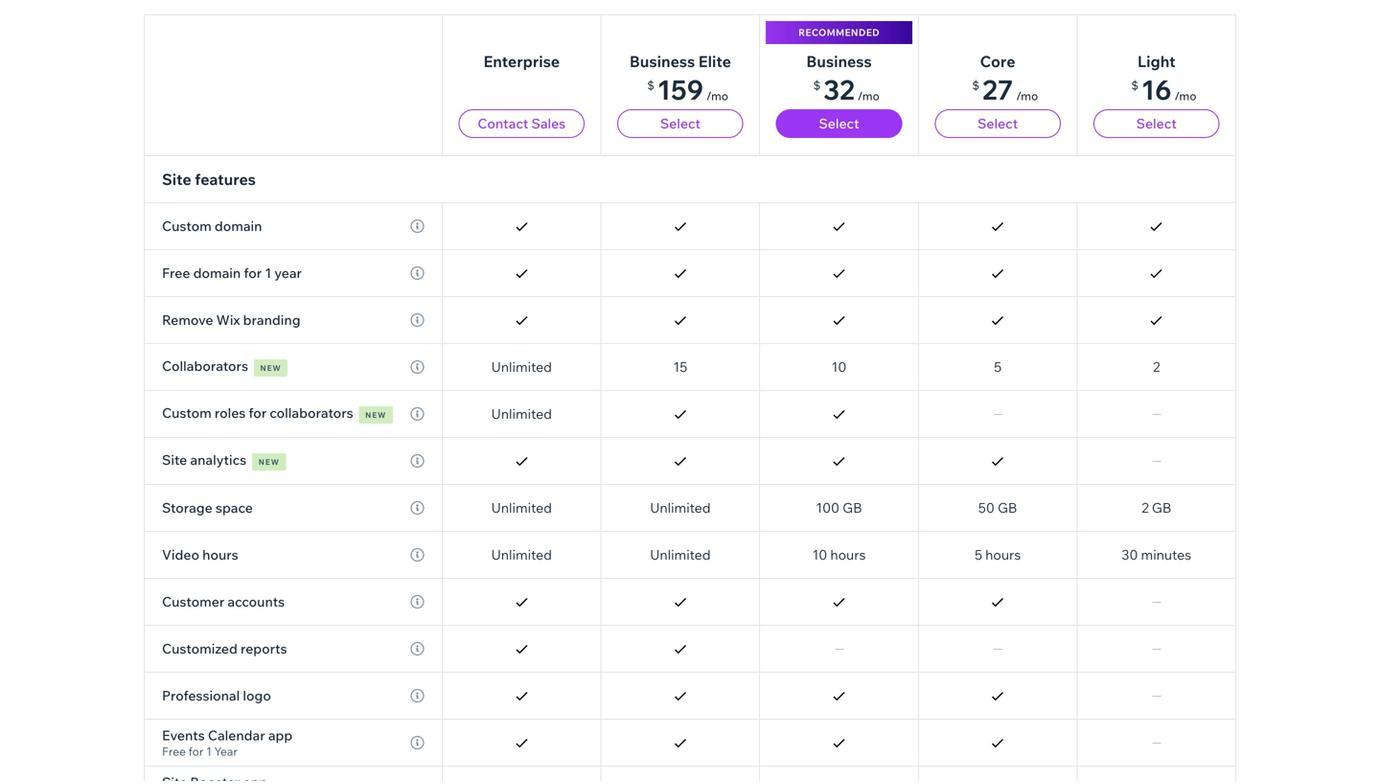 Task type: describe. For each thing, give the bounding box(es) containing it.
2 for 2 gb
[[1142, 500, 1149, 516]]

$ for 16
[[1132, 78, 1139, 93]]

professional logo
[[162, 688, 271, 704]]

/mo for 16
[[1175, 89, 1197, 103]]

core $ 27 /mo
[[973, 52, 1039, 106]]

$ for 32
[[814, 78, 821, 93]]

remove wix branding
[[162, 312, 301, 328]]

collaborators
[[162, 358, 248, 374]]

elite
[[699, 52, 732, 71]]

logo
[[243, 688, 271, 704]]

27
[[983, 73, 1014, 106]]

year
[[214, 745, 238, 759]]

new for site analytics
[[259, 457, 280, 467]]

$ inside business elite $ 159 /mo
[[647, 78, 655, 93]]

1 free from the top
[[162, 265, 190, 281]]

100 gb
[[816, 500, 863, 516]]

10 for 10 hours
[[813, 547, 828, 563]]

select for 16
[[1137, 115, 1177, 132]]

select button for 27
[[935, 109, 1061, 138]]

50
[[979, 500, 995, 516]]

customized reports
[[162, 641, 287, 657]]

select for 159
[[660, 115, 701, 132]]

video
[[162, 547, 199, 563]]

15
[[674, 359, 688, 375]]

select for 27
[[978, 115, 1019, 132]]

accounts
[[228, 594, 285, 610]]

2 gb
[[1142, 500, 1172, 516]]

domain for custom
[[215, 218, 262, 234]]

gb for 2 gb
[[1152, 500, 1172, 516]]

storage space
[[162, 500, 253, 516]]

core
[[981, 52, 1016, 71]]

select button for 159
[[618, 109, 744, 138]]

select button for 16
[[1094, 109, 1220, 138]]

1 horizontal spatial 1
[[265, 265, 272, 281]]

business for 32
[[807, 52, 872, 71]]

video hours
[[162, 547, 238, 563]]

10 hours
[[813, 547, 866, 563]]

100
[[816, 500, 840, 516]]

50 gb
[[979, 500, 1018, 516]]

customized
[[162, 641, 238, 657]]

2 select from the left
[[819, 115, 860, 132]]

light
[[1138, 52, 1176, 71]]

site analytics
[[162, 452, 247, 468]]

events
[[162, 727, 205, 744]]

recommended
[[799, 26, 880, 38]]

for inside events calendar app free for 1 year
[[189, 745, 204, 759]]

storage
[[162, 500, 213, 516]]

hours for 5 hours
[[986, 547, 1021, 563]]



Task type: vqa. For each thing, say whether or not it's contained in the screenshot.
design elements in Sidebar element
no



Task type: locate. For each thing, give the bounding box(es) containing it.
domain down the custom domain
[[193, 265, 241, 281]]

1 vertical spatial 5
[[975, 547, 983, 563]]

2 for 2
[[1153, 359, 1161, 375]]

2 site from the top
[[162, 452, 187, 468]]

0 horizontal spatial gb
[[843, 500, 863, 516]]

gb
[[843, 500, 863, 516], [998, 500, 1018, 516], [1152, 500, 1172, 516]]

sales
[[532, 115, 566, 132]]

analytics
[[190, 452, 247, 468]]

1 vertical spatial domain
[[193, 265, 241, 281]]

0 vertical spatial new
[[260, 363, 282, 373]]

business inside business $ 32 /mo
[[807, 52, 872, 71]]

hours for video hours
[[202, 547, 238, 563]]

0 vertical spatial custom
[[162, 218, 212, 234]]

0 horizontal spatial hours
[[202, 547, 238, 563]]

4 $ from the left
[[1132, 78, 1139, 93]]

$ left 27
[[973, 78, 980, 93]]

select button down 159
[[618, 109, 744, 138]]

/mo inside light $ 16 /mo
[[1175, 89, 1197, 103]]

/mo
[[707, 89, 729, 103], [858, 89, 880, 103], [1017, 89, 1039, 103], [1175, 89, 1197, 103]]

2
[[1153, 359, 1161, 375], [1142, 500, 1149, 516]]

site for site analytics
[[162, 452, 187, 468]]

1 $ from the left
[[647, 78, 655, 93]]

0 vertical spatial 10
[[832, 359, 847, 375]]

$ inside light $ 16 /mo
[[1132, 78, 1139, 93]]

1 vertical spatial custom
[[162, 405, 212, 421]]

1 vertical spatial 1
[[206, 745, 212, 759]]

5 for 5 hours
[[975, 547, 983, 563]]

new right collaborators
[[365, 410, 387, 420]]

1 inside events calendar app free for 1 year
[[206, 745, 212, 759]]

/mo down elite
[[707, 89, 729, 103]]

business
[[630, 52, 695, 71], [807, 52, 872, 71]]

3 /mo from the left
[[1017, 89, 1039, 103]]

4 select from the left
[[1137, 115, 1177, 132]]

site left analytics
[[162, 452, 187, 468]]

calendar
[[208, 727, 265, 744]]

business $ 32 /mo
[[807, 52, 880, 106]]

remove
[[162, 312, 213, 328]]

2 gb from the left
[[998, 500, 1018, 516]]

30
[[1122, 547, 1139, 563]]

select button
[[618, 109, 744, 138], [776, 109, 903, 138], [935, 109, 1061, 138], [1094, 109, 1220, 138]]

2 free from the top
[[162, 745, 186, 759]]

/mo right 27
[[1017, 89, 1039, 103]]

1 horizontal spatial hours
[[831, 547, 866, 563]]

enterprise
[[484, 52, 560, 71]]

1 select button from the left
[[618, 109, 744, 138]]

2 hours from the left
[[831, 547, 866, 563]]

1 horizontal spatial 2
[[1153, 359, 1161, 375]]

/mo inside core $ 27 /mo
[[1017, 89, 1039, 103]]

3 select button from the left
[[935, 109, 1061, 138]]

minutes
[[1142, 547, 1192, 563]]

custom domain
[[162, 218, 262, 234]]

branding
[[243, 312, 301, 328]]

2 horizontal spatial hours
[[986, 547, 1021, 563]]

gb for 50 gb
[[998, 500, 1018, 516]]

1 hours from the left
[[202, 547, 238, 563]]

$ inside business $ 32 /mo
[[814, 78, 821, 93]]

/mo right 32
[[858, 89, 880, 103]]

30 minutes
[[1122, 547, 1192, 563]]

select button down 16
[[1094, 109, 1220, 138]]

for left year
[[244, 265, 262, 281]]

1 select from the left
[[660, 115, 701, 132]]

0 horizontal spatial 2
[[1142, 500, 1149, 516]]

free up remove
[[162, 265, 190, 281]]

2 horizontal spatial gb
[[1152, 500, 1172, 516]]

custom for custom domain
[[162, 218, 212, 234]]

5 hours
[[975, 547, 1021, 563]]

1 gb from the left
[[843, 500, 863, 516]]

custom
[[162, 218, 212, 234], [162, 405, 212, 421]]

1 vertical spatial 2
[[1142, 500, 1149, 516]]

custom for custom roles for collaborators
[[162, 405, 212, 421]]

5 for 5
[[994, 359, 1002, 375]]

4 /mo from the left
[[1175, 89, 1197, 103]]

$ left 159
[[647, 78, 655, 93]]

new up 'custom roles for collaborators'
[[260, 363, 282, 373]]

1 custom from the top
[[162, 218, 212, 234]]

0 horizontal spatial business
[[630, 52, 695, 71]]

unlimited
[[492, 359, 552, 375], [492, 406, 552, 422], [492, 500, 552, 516], [650, 500, 711, 516], [492, 547, 552, 563], [650, 547, 711, 563]]

collaborators
[[270, 405, 353, 421]]

new for custom roles for collaborators
[[365, 410, 387, 420]]

2 /mo from the left
[[858, 89, 880, 103]]

2 $ from the left
[[814, 78, 821, 93]]

1 horizontal spatial gb
[[998, 500, 1018, 516]]

159
[[658, 73, 704, 106]]

reports
[[241, 641, 287, 657]]

1 vertical spatial 10
[[813, 547, 828, 563]]

business elite $ 159 /mo
[[630, 52, 732, 106]]

free
[[162, 265, 190, 281], [162, 745, 186, 759]]

3 gb from the left
[[1152, 500, 1172, 516]]

contact sales
[[478, 115, 566, 132]]

select button down 27
[[935, 109, 1061, 138]]

32
[[824, 73, 855, 106]]

business inside business elite $ 159 /mo
[[630, 52, 695, 71]]

new for collaborators
[[260, 363, 282, 373]]

for down events
[[189, 745, 204, 759]]

new down 'custom roles for collaborators'
[[259, 457, 280, 467]]

2 business from the left
[[807, 52, 872, 71]]

for
[[244, 265, 262, 281], [249, 405, 267, 421], [189, 745, 204, 759]]

gb right 50
[[998, 500, 1018, 516]]

gb right the 100
[[843, 500, 863, 516]]

features
[[195, 170, 256, 189]]

select button down 32
[[776, 109, 903, 138]]

space
[[216, 500, 253, 516]]

hours down 100 gb
[[831, 547, 866, 563]]

domain
[[215, 218, 262, 234], [193, 265, 241, 281]]

select down 159
[[660, 115, 701, 132]]

business up 159
[[630, 52, 695, 71]]

1 business from the left
[[630, 52, 695, 71]]

wix
[[216, 312, 240, 328]]

hours for 10 hours
[[831, 547, 866, 563]]

/mo inside business $ 32 /mo
[[858, 89, 880, 103]]

3 $ from the left
[[973, 78, 980, 93]]

free inside events calendar app free for 1 year
[[162, 745, 186, 759]]

roles
[[215, 405, 246, 421]]

$ inside core $ 27 /mo
[[973, 78, 980, 93]]

1 vertical spatial new
[[365, 410, 387, 420]]

0 vertical spatial 1
[[265, 265, 272, 281]]

/mo right 16
[[1175, 89, 1197, 103]]

1 horizontal spatial 10
[[832, 359, 847, 375]]

contact sales button
[[459, 109, 585, 138]]

custom roles for collaborators
[[162, 405, 353, 421]]

1 /mo from the left
[[707, 89, 729, 103]]

business up 32
[[807, 52, 872, 71]]

app
[[268, 727, 293, 744]]

site
[[162, 170, 191, 189], [162, 452, 187, 468]]

$ for 27
[[973, 78, 980, 93]]

custom left 'roles'
[[162, 405, 212, 421]]

free down events
[[162, 745, 186, 759]]

0 vertical spatial site
[[162, 170, 191, 189]]

1 vertical spatial free
[[162, 745, 186, 759]]

/mo inside business elite $ 159 /mo
[[707, 89, 729, 103]]

hours
[[202, 547, 238, 563], [831, 547, 866, 563], [986, 547, 1021, 563]]

10
[[832, 359, 847, 375], [813, 547, 828, 563]]

gb up minutes
[[1152, 500, 1172, 516]]

1
[[265, 265, 272, 281], [206, 745, 212, 759]]

4 select button from the left
[[1094, 109, 1220, 138]]

for for 1
[[244, 265, 262, 281]]

new
[[260, 363, 282, 373], [365, 410, 387, 420], [259, 457, 280, 467]]

business for $
[[630, 52, 695, 71]]

select down 16
[[1137, 115, 1177, 132]]

$ left 32
[[814, 78, 821, 93]]

3 select from the left
[[978, 115, 1019, 132]]

0 horizontal spatial 10
[[813, 547, 828, 563]]

select down 32
[[819, 115, 860, 132]]

for right 'roles'
[[249, 405, 267, 421]]

1 vertical spatial site
[[162, 452, 187, 468]]

year
[[275, 265, 302, 281]]

/mo for 32
[[858, 89, 880, 103]]

10 for 10
[[832, 359, 847, 375]]

contact
[[478, 115, 529, 132]]

gb for 100 gb
[[843, 500, 863, 516]]

16
[[1142, 73, 1172, 106]]

0 vertical spatial domain
[[215, 218, 262, 234]]

hours down 50 gb
[[986, 547, 1021, 563]]

2 custom from the top
[[162, 405, 212, 421]]

0 vertical spatial for
[[244, 265, 262, 281]]

select
[[660, 115, 701, 132], [819, 115, 860, 132], [978, 115, 1019, 132], [1137, 115, 1177, 132]]

customer accounts
[[162, 594, 285, 610]]

$
[[647, 78, 655, 93], [814, 78, 821, 93], [973, 78, 980, 93], [1132, 78, 1139, 93]]

domain up free domain for 1 year
[[215, 218, 262, 234]]

3 hours from the left
[[986, 547, 1021, 563]]

0 vertical spatial 2
[[1153, 359, 1161, 375]]

site left features in the left of the page
[[162, 170, 191, 189]]

0 vertical spatial 5
[[994, 359, 1002, 375]]

2 vertical spatial new
[[259, 457, 280, 467]]

domain for free
[[193, 265, 241, 281]]

light $ 16 /mo
[[1132, 52, 1197, 106]]

2 vertical spatial for
[[189, 745, 204, 759]]

customer
[[162, 594, 225, 610]]

2 select button from the left
[[776, 109, 903, 138]]

0 horizontal spatial 5
[[975, 547, 983, 563]]

site features
[[162, 170, 256, 189]]

$ left 16
[[1132, 78, 1139, 93]]

site for site features
[[162, 170, 191, 189]]

0 vertical spatial free
[[162, 265, 190, 281]]

1 site from the top
[[162, 170, 191, 189]]

professional
[[162, 688, 240, 704]]

hours right video
[[202, 547, 238, 563]]

free domain for 1 year
[[162, 265, 302, 281]]

1 horizontal spatial business
[[807, 52, 872, 71]]

1 vertical spatial for
[[249, 405, 267, 421]]

events calendar app free for 1 year
[[162, 727, 293, 759]]

for for collaborators
[[249, 405, 267, 421]]

5
[[994, 359, 1002, 375], [975, 547, 983, 563]]

/mo for 27
[[1017, 89, 1039, 103]]

0 horizontal spatial 1
[[206, 745, 212, 759]]

select down 27
[[978, 115, 1019, 132]]

custom down site features
[[162, 218, 212, 234]]

1 horizontal spatial 5
[[994, 359, 1002, 375]]



